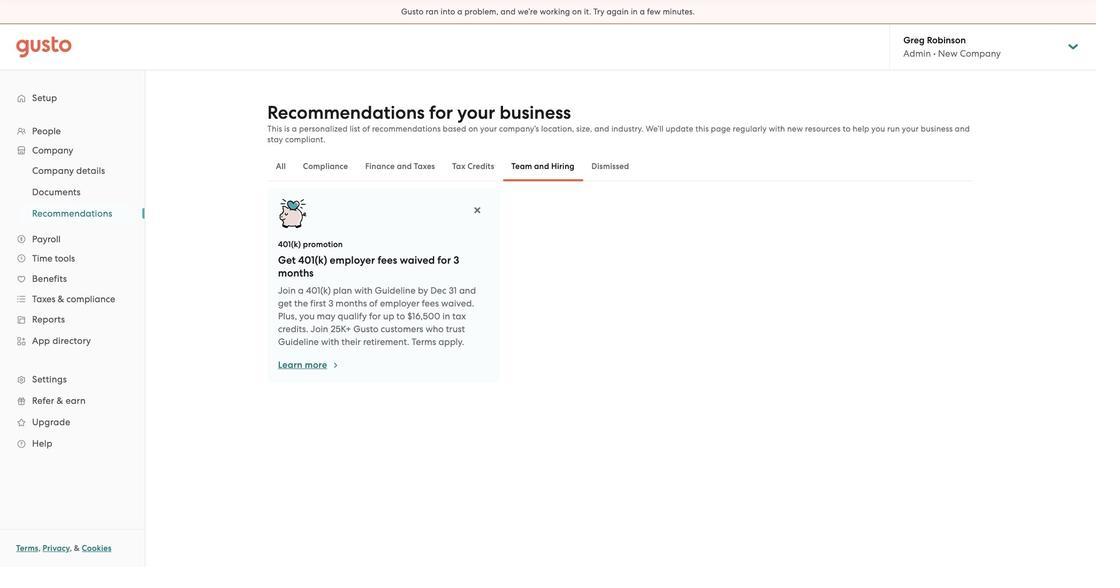 Task type: locate. For each thing, give the bounding box(es) containing it.
0 vertical spatial terms
[[412, 337, 437, 348]]

location,
[[542, 124, 575, 134]]

months up qualify at the left of page
[[336, 298, 367, 309]]

a up the the
[[298, 285, 304, 296]]

2 vertical spatial for
[[369, 311, 381, 322]]

company details link
[[19, 161, 134, 181]]

401(k) up get
[[278, 240, 301, 250]]

1 horizontal spatial recommendations
[[268, 102, 425, 124]]

0 vertical spatial join
[[278, 285, 296, 296]]

company inside company details link
[[32, 166, 74, 176]]

2 vertical spatial company
[[32, 166, 74, 176]]

3 up the 31
[[454, 254, 460, 267]]

taxes inside dropdown button
[[32, 294, 56, 305]]

taxes up reports
[[32, 294, 56, 305]]

0 horizontal spatial with
[[321, 337, 340, 348]]

on left it.
[[573, 7, 582, 17]]

1 , from the left
[[38, 544, 41, 554]]

again
[[607, 7, 629, 17]]

$16,500
[[408, 311, 441, 322]]

home image
[[16, 36, 72, 58]]

a
[[458, 7, 463, 17], [640, 7, 645, 17], [292, 124, 297, 134], [298, 285, 304, 296]]

0 horizontal spatial on
[[469, 124, 479, 134]]

1 horizontal spatial on
[[573, 7, 582, 17]]

you down the the
[[300, 311, 315, 322]]

compliant.
[[285, 135, 326, 145]]

, left cookies
[[70, 544, 72, 554]]

gusto inside join a 401(k) plan with guideline by dec 31 and get the first 3 months of employer fees waived. plus, you may qualify for up to $16,500 in tax credits. join 25k+ gusto customers who trust guideline with their retirement. terms apply.
[[354, 324, 379, 335]]

0 horizontal spatial months
[[278, 267, 314, 280]]

plan
[[333, 285, 352, 296]]

on
[[573, 7, 582, 17], [469, 124, 479, 134]]

1 horizontal spatial ,
[[70, 544, 72, 554]]

0 vertical spatial for
[[429, 102, 453, 124]]

recommendations up list at top
[[268, 102, 425, 124]]

join down may
[[311, 324, 329, 335]]

401(k) promotion get 401(k) employer fees waived for 3 months
[[278, 240, 460, 280]]

recommendations
[[268, 102, 425, 124], [32, 208, 112, 219]]

1 horizontal spatial employer
[[380, 298, 420, 309]]

1 vertical spatial you
[[300, 311, 315, 322]]

1 horizontal spatial to
[[843, 124, 851, 134]]

0 horizontal spatial ,
[[38, 544, 41, 554]]

guideline down credits.
[[278, 337, 319, 348]]

you
[[872, 124, 886, 134], [300, 311, 315, 322]]

1 vertical spatial with
[[355, 285, 373, 296]]

guideline up up in the left bottom of the page
[[375, 285, 416, 296]]

1 vertical spatial recommendations
[[32, 208, 112, 219]]

finance and taxes button
[[357, 154, 444, 179]]

0 vertical spatial gusto
[[401, 7, 424, 17]]

0 vertical spatial business
[[500, 102, 571, 124]]

1 horizontal spatial gusto
[[401, 7, 424, 17]]

0 vertical spatial on
[[573, 7, 582, 17]]

0 horizontal spatial gusto
[[354, 324, 379, 335]]

recommendation categories for your business tab list
[[268, 152, 975, 182]]

company up documents at the top left
[[32, 166, 74, 176]]

1 vertical spatial 401(k)
[[298, 254, 327, 267]]

0 vertical spatial 3
[[454, 254, 460, 267]]

1 vertical spatial in
[[443, 311, 450, 322]]

0 horizontal spatial taxes
[[32, 294, 56, 305]]

ran
[[426, 7, 439, 17]]

1 vertical spatial &
[[57, 396, 63, 407]]

earn
[[66, 396, 86, 407]]

on right based at the top left
[[469, 124, 479, 134]]

employer up plan
[[330, 254, 375, 267]]

1 vertical spatial terms
[[16, 544, 38, 554]]

employer inside join a 401(k) plan with guideline by dec 31 and get the first 3 months of employer fees waived. plus, you may qualify for up to $16,500 in tax credits. join 25k+ gusto customers who trust guideline with their retirement. terms apply.
[[380, 298, 420, 309]]

1 horizontal spatial with
[[355, 285, 373, 296]]

with right plan
[[355, 285, 373, 296]]

for
[[429, 102, 453, 124], [438, 254, 451, 267], [369, 311, 381, 322]]

fees up "$16,500"
[[422, 298, 439, 309]]

get
[[278, 254, 296, 267]]

it.
[[584, 7, 592, 17]]

new
[[939, 48, 958, 59]]

join
[[278, 285, 296, 296], [311, 324, 329, 335]]

1 vertical spatial for
[[438, 254, 451, 267]]

1 horizontal spatial business
[[922, 124, 954, 134]]

join up get
[[278, 285, 296, 296]]

25k+
[[331, 324, 351, 335]]

company inside dropdown button
[[32, 145, 73, 156]]

gusto down qualify at the left of page
[[354, 324, 379, 335]]

customers
[[381, 324, 424, 335]]

& up reports link
[[58, 294, 64, 305]]

resources
[[806, 124, 841, 134]]

to
[[843, 124, 851, 134], [397, 311, 405, 322]]

upgrade link
[[11, 413, 134, 432]]

for right waived
[[438, 254, 451, 267]]

with left new
[[769, 124, 786, 134]]

business right run
[[922, 124, 954, 134]]

company right new
[[961, 48, 1002, 59]]

1 vertical spatial months
[[336, 298, 367, 309]]

0 horizontal spatial join
[[278, 285, 296, 296]]

,
[[38, 544, 41, 554], [70, 544, 72, 554]]

0 horizontal spatial to
[[397, 311, 405, 322]]

refer & earn
[[32, 396, 86, 407]]

time tools button
[[11, 249, 134, 268]]

1 horizontal spatial guideline
[[375, 285, 416, 296]]

reports link
[[11, 310, 134, 329]]

& for earn
[[57, 396, 63, 407]]

cookies
[[82, 544, 112, 554]]

with
[[769, 124, 786, 134], [355, 285, 373, 296], [321, 337, 340, 348]]

industry.
[[612, 124, 644, 134]]

up
[[383, 311, 395, 322]]

1 vertical spatial employer
[[380, 298, 420, 309]]

0 vertical spatial fees
[[378, 254, 398, 267]]

all button
[[268, 154, 295, 179]]

0 vertical spatial months
[[278, 267, 314, 280]]

2 list from the top
[[0, 160, 145, 224]]

size,
[[577, 124, 593, 134]]

the
[[294, 298, 308, 309]]

hiring
[[552, 162, 575, 171]]

company's
[[499, 124, 540, 134]]

for left up in the left bottom of the page
[[369, 311, 381, 322]]

to right up in the left bottom of the page
[[397, 311, 405, 322]]

company down people
[[32, 145, 73, 156]]

you inside recommendations for your business this is a personalized list of recommendations based on your company's location, size, and industry. we'll update this page regularly with new resources to help you run your business and stay compliant.
[[872, 124, 886, 134]]

recommendations inside recommendations for your business this is a personalized list of recommendations based on your company's location, size, and industry. we'll update this page regularly with new resources to help you run your business and stay compliant.
[[268, 102, 425, 124]]

0 vertical spatial company
[[961, 48, 1002, 59]]

1 vertical spatial on
[[469, 124, 479, 134]]

fees
[[378, 254, 398, 267], [422, 298, 439, 309]]

in left tax
[[443, 311, 450, 322]]

2 horizontal spatial with
[[769, 124, 786, 134]]

business up 'company's'
[[500, 102, 571, 124]]

0 horizontal spatial you
[[300, 311, 315, 322]]

taxes left tax
[[414, 162, 435, 171]]

to left help
[[843, 124, 851, 134]]

into
[[441, 7, 456, 17]]

1 vertical spatial join
[[311, 324, 329, 335]]

0 horizontal spatial in
[[443, 311, 450, 322]]

0 horizontal spatial recommendations
[[32, 208, 112, 219]]

on inside recommendations for your business this is a personalized list of recommendations based on your company's location, size, and industry. we'll update this page regularly with new resources to help you run your business and stay compliant.
[[469, 124, 479, 134]]

terms down who
[[412, 337, 437, 348]]

robinson
[[928, 35, 967, 46]]

1 vertical spatial of
[[369, 298, 378, 309]]

recommendations inside gusto navigation element
[[32, 208, 112, 219]]

& inside dropdown button
[[58, 294, 64, 305]]

list
[[0, 122, 145, 455], [0, 160, 145, 224]]

1 vertical spatial company
[[32, 145, 73, 156]]

1 vertical spatial fees
[[422, 298, 439, 309]]

recommendations link
[[19, 204, 134, 223]]

0 vertical spatial employer
[[330, 254, 375, 267]]

help
[[32, 439, 52, 449]]

time
[[32, 253, 53, 264]]

terms left privacy
[[16, 544, 38, 554]]

with inside recommendations for your business this is a personalized list of recommendations based on your company's location, size, and industry. we'll update this page regularly with new resources to help you run your business and stay compliant.
[[769, 124, 786, 134]]

1 horizontal spatial months
[[336, 298, 367, 309]]

0 vertical spatial in
[[631, 7, 638, 17]]

by
[[418, 285, 428, 296]]

3 right first
[[329, 298, 334, 309]]

401(k) down promotion
[[298, 254, 327, 267]]

fees left waived
[[378, 254, 398, 267]]

you inside join a 401(k) plan with guideline by dec 31 and get the first 3 months of employer fees waived. plus, you may qualify for up to $16,500 in tax credits. join 25k+ gusto customers who trust guideline with their retirement. terms apply.
[[300, 311, 315, 322]]

0 vertical spatial recommendations
[[268, 102, 425, 124]]

1 vertical spatial to
[[397, 311, 405, 322]]

list
[[350, 124, 361, 134]]

0 horizontal spatial fees
[[378, 254, 398, 267]]

waived
[[400, 254, 435, 267]]

employer up up in the left bottom of the page
[[380, 298, 420, 309]]

apply.
[[439, 337, 465, 348]]

taxes inside button
[[414, 162, 435, 171]]

recommendations down documents link
[[32, 208, 112, 219]]

who
[[426, 324, 444, 335]]

1 horizontal spatial join
[[311, 324, 329, 335]]

tax credits
[[453, 162, 495, 171]]

0 horizontal spatial business
[[500, 102, 571, 124]]

for up based at the top left
[[429, 102, 453, 124]]

1 list from the top
[[0, 122, 145, 455]]

0 horizontal spatial employer
[[330, 254, 375, 267]]

1 vertical spatial guideline
[[278, 337, 319, 348]]

your right run
[[903, 124, 919, 134]]

taxes
[[414, 162, 435, 171], [32, 294, 56, 305]]

2 vertical spatial &
[[74, 544, 80, 554]]

finance and taxes
[[365, 162, 435, 171]]

fees inside 401(k) promotion get 401(k) employer fees waived for 3 months
[[378, 254, 398, 267]]

learn
[[278, 360, 303, 371]]

1 horizontal spatial in
[[631, 7, 638, 17]]

terms
[[412, 337, 437, 348], [16, 544, 38, 554]]

1 horizontal spatial taxes
[[414, 162, 435, 171]]

2 vertical spatial 401(k)
[[306, 285, 331, 296]]

documents
[[32, 187, 81, 198]]

0 vertical spatial you
[[872, 124, 886, 134]]

months
[[278, 267, 314, 280], [336, 298, 367, 309]]

1 vertical spatial 3
[[329, 298, 334, 309]]

taxes & compliance button
[[11, 290, 134, 309]]

working
[[540, 7, 571, 17]]

& left earn
[[57, 396, 63, 407]]

a right the into on the top of page
[[458, 7, 463, 17]]

1 vertical spatial gusto
[[354, 324, 379, 335]]

0 vertical spatial guideline
[[375, 285, 416, 296]]

0 vertical spatial with
[[769, 124, 786, 134]]

benefits
[[32, 274, 67, 284]]

privacy
[[43, 544, 70, 554]]

credits
[[468, 162, 495, 171]]

your
[[458, 102, 496, 124], [481, 124, 497, 134], [903, 124, 919, 134]]

recommendations for recommendations
[[32, 208, 112, 219]]

greg
[[904, 35, 925, 46]]

1 horizontal spatial terms
[[412, 337, 437, 348]]

your up based at the top left
[[458, 102, 496, 124]]

0 horizontal spatial 3
[[329, 298, 334, 309]]

employer
[[330, 254, 375, 267], [380, 298, 420, 309]]

in inside join a 401(k) plan with guideline by dec 31 and get the first 3 months of employer fees waived. plus, you may qualify for up to $16,500 in tax credits. join 25k+ gusto customers who trust guideline with their retirement. terms apply.
[[443, 311, 450, 322]]

you left run
[[872, 124, 886, 134]]

0 vertical spatial of
[[363, 124, 370, 134]]

with down 25k+
[[321, 337, 340, 348]]

gusto left ran at the top
[[401, 7, 424, 17]]

, left privacy
[[38, 544, 41, 554]]

is
[[284, 124, 290, 134]]

tax credits button
[[444, 154, 503, 179]]

and
[[501, 7, 516, 17], [595, 124, 610, 134], [956, 124, 971, 134], [397, 162, 412, 171], [535, 162, 550, 171], [459, 285, 476, 296]]

& left cookies
[[74, 544, 80, 554]]

3 inside join a 401(k) plan with guideline by dec 31 and get the first 3 months of employer fees waived. plus, you may qualify for up to $16,500 in tax credits. join 25k+ gusto customers who trust guideline with their retirement. terms apply.
[[329, 298, 334, 309]]

update
[[666, 124, 694, 134]]

gusto navigation element
[[0, 70, 145, 472]]

0 vertical spatial to
[[843, 124, 851, 134]]

terms inside join a 401(k) plan with guideline by dec 31 and get the first 3 months of employer fees waived. plus, you may qualify for up to $16,500 in tax credits. join 25k+ gusto customers who trust guideline with their retirement. terms apply.
[[412, 337, 437, 348]]

minutes.
[[663, 7, 695, 17]]

1 horizontal spatial 3
[[454, 254, 460, 267]]

list containing people
[[0, 122, 145, 455]]

401(k) up first
[[306, 285, 331, 296]]

1 horizontal spatial fees
[[422, 298, 439, 309]]

this
[[696, 124, 709, 134]]

1 horizontal spatial you
[[872, 124, 886, 134]]

directory
[[52, 336, 91, 347]]

0 vertical spatial &
[[58, 294, 64, 305]]

months down get
[[278, 267, 314, 280]]

401(k)
[[278, 240, 301, 250], [298, 254, 327, 267], [306, 285, 331, 296]]

0 horizontal spatial terms
[[16, 544, 38, 554]]

company for company details
[[32, 166, 74, 176]]

dec
[[431, 285, 447, 296]]

in right "again" on the top right of the page
[[631, 7, 638, 17]]

1 vertical spatial taxes
[[32, 294, 56, 305]]

setup
[[32, 93, 57, 103]]

a right is at the top
[[292, 124, 297, 134]]

new
[[788, 124, 804, 134]]

0 vertical spatial taxes
[[414, 162, 435, 171]]



Task type: vqa. For each thing, say whether or not it's contained in the screenshot.
the topmost stop
no



Task type: describe. For each thing, give the bounding box(es) containing it.
tax
[[453, 311, 466, 322]]

run
[[888, 124, 901, 134]]

tools
[[55, 253, 75, 264]]

to inside join a 401(k) plan with guideline by dec 31 and get the first 3 months of employer fees waived. plus, you may qualify for up to $16,500 in tax credits. join 25k+ gusto customers who trust guideline with their retirement. terms apply.
[[397, 311, 405, 322]]

company for company
[[32, 145, 73, 156]]

•
[[934, 48, 937, 59]]

fees inside join a 401(k) plan with guideline by dec 31 and get the first 3 months of employer fees waived. plus, you may qualify for up to $16,500 in tax credits. join 25k+ gusto customers who trust guideline with their retirement. terms apply.
[[422, 298, 439, 309]]

benefits link
[[11, 269, 134, 289]]

of inside recommendations for your business this is a personalized list of recommendations based on your company's location, size, and industry. we'll update this page regularly with new resources to help you run your business and stay compliant.
[[363, 124, 370, 134]]

a inside recommendations for your business this is a personalized list of recommendations based on your company's location, size, and industry. we'll update this page regularly with new resources to help you run your business and stay compliant.
[[292, 124, 297, 134]]

payroll button
[[11, 230, 134, 249]]

for inside recommendations for your business this is a personalized list of recommendations based on your company's location, size, and industry. we'll update this page regularly with new resources to help you run your business and stay compliant.
[[429, 102, 453, 124]]

company button
[[11, 141, 134, 160]]

privacy link
[[43, 544, 70, 554]]

page
[[711, 124, 731, 134]]

plus,
[[278, 311, 297, 322]]

help
[[853, 124, 870, 134]]

recommendations for your business this is a personalized list of recommendations based on your company's location, size, and industry. we'll update this page regularly with new resources to help you run your business and stay compliant.
[[268, 102, 971, 145]]

greg robinson admin • new company
[[904, 35, 1002, 59]]

personalized
[[299, 124, 348, 134]]

gusto ran into a problem, and we're working on it. try again in a few minutes.
[[401, 7, 695, 17]]

2 vertical spatial with
[[321, 337, 340, 348]]

we're
[[518, 7, 538, 17]]

team and hiring
[[512, 162, 575, 171]]

credits.
[[278, 324, 309, 335]]

their
[[342, 337, 361, 348]]

finance
[[365, 162, 395, 171]]

& for compliance
[[58, 294, 64, 305]]

terms , privacy , & cookies
[[16, 544, 112, 554]]

and inside the team and hiring button
[[535, 162, 550, 171]]

promotion
[[303, 240, 343, 250]]

a left few
[[640, 7, 645, 17]]

settings link
[[11, 370, 134, 389]]

a inside join a 401(k) plan with guideline by dec 31 and get the first 3 months of employer fees waived. plus, you may qualify for up to $16,500 in tax credits. join 25k+ gusto customers who trust guideline with their retirement. terms apply.
[[298, 285, 304, 296]]

documents link
[[19, 183, 134, 202]]

people button
[[11, 122, 134, 141]]

app directory link
[[11, 332, 134, 351]]

learn more link
[[278, 359, 340, 372]]

31
[[449, 285, 457, 296]]

for inside 401(k) promotion get 401(k) employer fees waived for 3 months
[[438, 254, 451, 267]]

may
[[317, 311, 336, 322]]

all
[[276, 162, 286, 171]]

terms link
[[16, 544, 38, 554]]

team
[[512, 162, 533, 171]]

this
[[268, 124, 282, 134]]

for inside join a 401(k) plan with guideline by dec 31 and get the first 3 months of employer fees waived. plus, you may qualify for up to $16,500 in tax credits. join 25k+ gusto customers who trust guideline with their retirement. terms apply.
[[369, 311, 381, 322]]

of inside join a 401(k) plan with guideline by dec 31 and get the first 3 months of employer fees waived. plus, you may qualify for up to $16,500 in tax credits. join 25k+ gusto customers who trust guideline with their retirement. terms apply.
[[369, 298, 378, 309]]

3 inside 401(k) promotion get 401(k) employer fees waived for 3 months
[[454, 254, 460, 267]]

app directory
[[32, 336, 91, 347]]

get
[[278, 298, 292, 309]]

1 vertical spatial business
[[922, 124, 954, 134]]

401(k) inside join a 401(k) plan with guideline by dec 31 and get the first 3 months of employer fees waived. plus, you may qualify for up to $16,500 in tax credits. join 25k+ gusto customers who trust guideline with their retirement. terms apply.
[[306, 285, 331, 296]]

first
[[311, 298, 326, 309]]

dismissed
[[592, 162, 630, 171]]

employer inside 401(k) promotion get 401(k) employer fees waived for 3 months
[[330, 254, 375, 267]]

people
[[32, 126, 61, 137]]

company inside greg robinson admin • new company
[[961, 48, 1002, 59]]

qualify
[[338, 311, 367, 322]]

refer & earn link
[[11, 392, 134, 411]]

taxes & compliance
[[32, 294, 115, 305]]

0 horizontal spatial guideline
[[278, 337, 319, 348]]

refer
[[32, 396, 54, 407]]

try
[[594, 7, 605, 17]]

compliance button
[[295, 154, 357, 179]]

based
[[443, 124, 467, 134]]

learn more
[[278, 360, 327, 371]]

retirement.
[[363, 337, 410, 348]]

waived.
[[442, 298, 475, 309]]

admin
[[904, 48, 932, 59]]

list containing company details
[[0, 160, 145, 224]]

few
[[648, 7, 661, 17]]

months inside 401(k) promotion get 401(k) employer fees waived for 3 months
[[278, 267, 314, 280]]

compliance
[[303, 162, 348, 171]]

trust
[[446, 324, 465, 335]]

settings
[[32, 374, 67, 385]]

help link
[[11, 434, 134, 454]]

upgrade
[[32, 417, 70, 428]]

to inside recommendations for your business this is a personalized list of recommendations based on your company's location, size, and industry. we'll update this page regularly with new resources to help you run your business and stay compliant.
[[843, 124, 851, 134]]

and inside finance and taxes button
[[397, 162, 412, 171]]

setup link
[[11, 88, 134, 108]]

reports
[[32, 314, 65, 325]]

months inside join a 401(k) plan with guideline by dec 31 and get the first 3 months of employer fees waived. plus, you may qualify for up to $16,500 in tax credits. join 25k+ gusto customers who trust guideline with their retirement. terms apply.
[[336, 298, 367, 309]]

your left 'company's'
[[481, 124, 497, 134]]

team and hiring button
[[503, 154, 583, 179]]

0 vertical spatial 401(k)
[[278, 240, 301, 250]]

recommendations
[[372, 124, 441, 134]]

recommendations for recommendations for your business this is a personalized list of recommendations based on your company's location, size, and industry. we'll update this page regularly with new resources to help you run your business and stay compliant.
[[268, 102, 425, 124]]

cookies button
[[82, 543, 112, 555]]

we'll
[[646, 124, 664, 134]]

and inside join a 401(k) plan with guideline by dec 31 and get the first 3 months of employer fees waived. plus, you may qualify for up to $16,500 in tax credits. join 25k+ gusto customers who trust guideline with their retirement. terms apply.
[[459, 285, 476, 296]]

2 , from the left
[[70, 544, 72, 554]]



